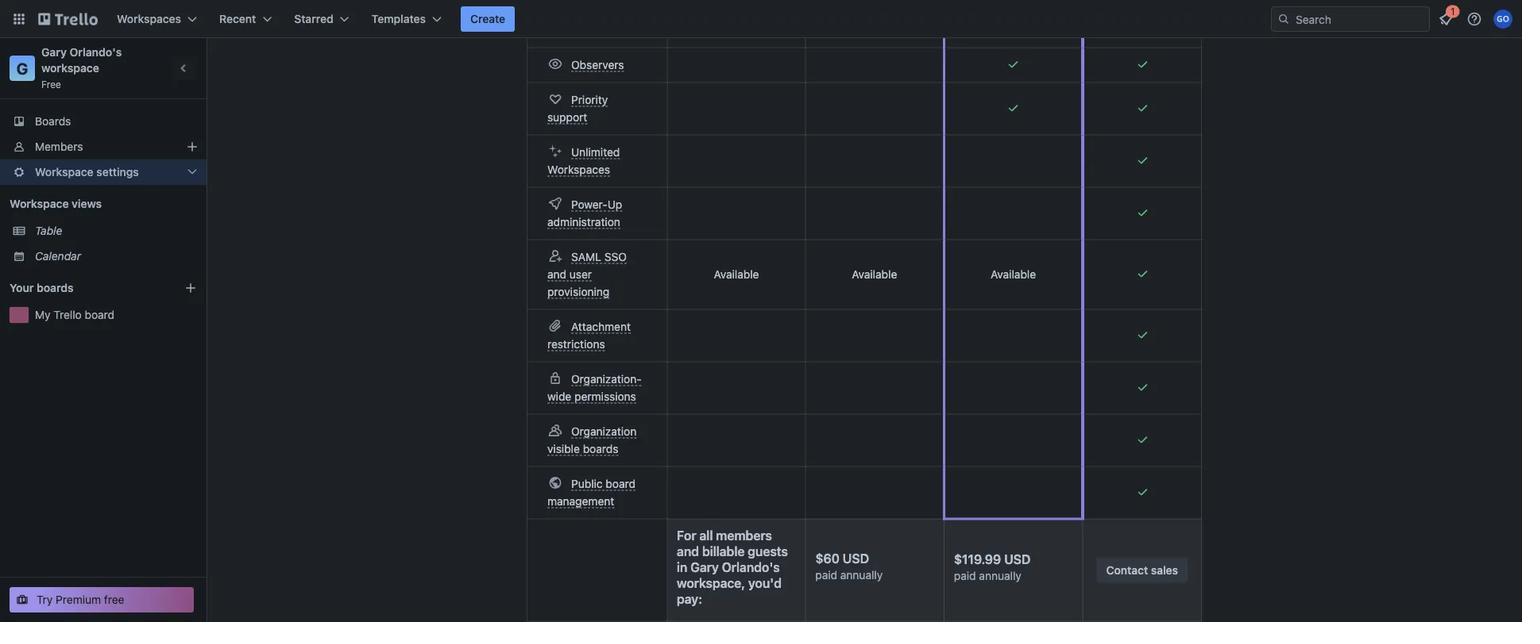 Task type: locate. For each thing, give the bounding box(es) containing it.
premium
[[56, 594, 101, 607]]

1 horizontal spatial orlando's
[[722, 561, 780, 576]]

1 usd from the left
[[843, 552, 869, 567]]

paid inside '$119.99 usd paid annually'
[[954, 570, 976, 583]]

table link
[[35, 223, 197, 239]]

0 vertical spatial workspace
[[35, 166, 93, 179]]

0 vertical spatial workspaces
[[117, 12, 181, 25]]

organization-
[[571, 373, 642, 386]]

1 horizontal spatial available
[[852, 269, 897, 282]]

members link
[[0, 134, 207, 160]]

workspaces down unlimited
[[547, 163, 610, 176]]

workspace up pay:
[[677, 576, 742, 592]]

pay:
[[677, 592, 702, 607]]

free
[[41, 79, 61, 90]]

1 horizontal spatial annually
[[979, 570, 1022, 583]]

gary up 'free'
[[41, 46, 67, 59]]

and down for
[[677, 545, 699, 560]]

0 horizontal spatial workspace
[[41, 62, 99, 75]]

gary inside gary orlando's workspace
[[691, 561, 719, 576]]

your boards
[[10, 282, 74, 295]]

1 vertical spatial board
[[606, 478, 636, 491]]

0 vertical spatial workspace
[[41, 62, 99, 75]]

power-up administration
[[547, 198, 622, 229]]

and
[[547, 268, 567, 281], [677, 545, 699, 560]]

usd for $119.99 usd
[[1004, 553, 1031, 568]]

members
[[716, 529, 772, 544]]

unlimited
[[571, 146, 620, 159]]

boards
[[35, 115, 71, 128]]

2 paid from the left
[[954, 570, 976, 583]]

paid down '$60'
[[816, 570, 838, 583]]

0 horizontal spatial annually
[[841, 570, 883, 583]]

in
[[677, 561, 688, 576]]

organization visible boards
[[547, 426, 637, 456]]

workspace for gary orlando's workspace
[[677, 576, 742, 592]]

calendar
[[35, 250, 81, 263]]

workspace for workspace views
[[10, 197, 69, 211]]

table
[[35, 224, 62, 238]]

boards
[[37, 282, 74, 295], [583, 443, 619, 456]]

billable
[[702, 545, 745, 560]]

boards down organization
[[583, 443, 619, 456]]

board down your boards with 1 items element
[[85, 309, 115, 322]]

1 vertical spatial orlando's
[[722, 561, 780, 576]]

board
[[85, 309, 115, 322], [606, 478, 636, 491]]

0 horizontal spatial usd
[[843, 552, 869, 567]]

gary orlando's workspace
[[677, 561, 780, 592]]

2 horizontal spatial available
[[991, 269, 1036, 282]]

saml sso and user provisioning
[[547, 251, 627, 299]]

0 horizontal spatial gary
[[41, 46, 67, 59]]

$60
[[816, 552, 840, 567]]

starred
[[294, 12, 333, 25]]

workspace down members
[[35, 166, 93, 179]]

board right public
[[606, 478, 636, 491]]

paid down $119.99
[[954, 570, 976, 583]]

2 usd from the left
[[1004, 553, 1031, 568]]

1 annually from the left
[[841, 570, 883, 583]]

1 horizontal spatial gary
[[691, 561, 719, 576]]

workspace inside gary orlando's workspace free
[[41, 62, 99, 75]]

provisioning
[[547, 286, 610, 299]]

1 vertical spatial and
[[677, 545, 699, 560]]

recent
[[219, 12, 256, 25]]

1 vertical spatial gary
[[691, 561, 719, 576]]

gary
[[41, 46, 67, 59], [691, 561, 719, 576]]

sales
[[1151, 565, 1178, 578]]

free
[[104, 594, 124, 607]]

gary inside gary orlando's workspace free
[[41, 46, 67, 59]]

organization- wide permissions
[[547, 373, 642, 404]]

orlando's down back to home image
[[70, 46, 122, 59]]

workspaces
[[117, 12, 181, 25], [547, 163, 610, 176]]

usd inside '$119.99 usd paid annually'
[[1004, 553, 1031, 568]]

contact sales link
[[1097, 559, 1188, 584]]

1 paid from the left
[[816, 570, 838, 583]]

usd for $60 usd
[[843, 552, 869, 567]]

management
[[547, 495, 614, 509]]

1 horizontal spatial usd
[[1004, 553, 1031, 568]]

you'd
[[749, 576, 782, 592]]

orlando's
[[70, 46, 122, 59], [722, 561, 780, 576]]

templates button
[[362, 6, 451, 32]]

for all members and billable guests in
[[677, 529, 788, 576]]

visible
[[547, 443, 580, 456]]

orlando's for gary orlando's workspace free
[[70, 46, 122, 59]]

annually inside $60 usd paid annually
[[841, 570, 883, 583]]

0 vertical spatial gary
[[41, 46, 67, 59]]

1 horizontal spatial board
[[606, 478, 636, 491]]

1 horizontal spatial workspaces
[[547, 163, 610, 176]]

available
[[714, 269, 759, 282], [852, 269, 897, 282], [991, 269, 1036, 282]]

usd
[[843, 552, 869, 567], [1004, 553, 1031, 568]]

0 vertical spatial boards
[[37, 282, 74, 295]]

paid inside $60 usd paid annually
[[816, 570, 838, 583]]

paid
[[816, 570, 838, 583], [954, 570, 976, 583]]

1 vertical spatial workspaces
[[547, 163, 610, 176]]

0 horizontal spatial paid
[[816, 570, 838, 583]]

your boards with 1 items element
[[10, 279, 161, 298]]

0 horizontal spatial workspaces
[[117, 12, 181, 25]]

orlando's inside gary orlando's workspace free
[[70, 46, 122, 59]]

my trello board
[[35, 309, 115, 322]]

workspaces up workspace navigation collapse icon
[[117, 12, 181, 25]]

permissions
[[575, 391, 636, 404]]

starred button
[[285, 6, 359, 32]]

annually
[[841, 570, 883, 583], [979, 570, 1022, 583]]

1 vertical spatial workspace
[[677, 576, 742, 592]]

usd right $119.99
[[1004, 553, 1031, 568]]

attachment
[[571, 321, 631, 334]]

members
[[35, 140, 83, 153]]

g
[[16, 59, 28, 77]]

annually inside '$119.99 usd paid annually'
[[979, 570, 1022, 583]]

orlando's up ,
[[722, 561, 780, 576]]

2 annually from the left
[[979, 570, 1022, 583]]

workspace
[[41, 62, 99, 75], [677, 576, 742, 592]]

priority support
[[547, 93, 608, 124]]

workspace up 'free'
[[41, 62, 99, 75]]

orlando's inside gary orlando's workspace
[[722, 561, 780, 576]]

saml
[[571, 251, 601, 264]]

sso
[[604, 251, 627, 264]]

calendar link
[[35, 249, 197, 265]]

1 horizontal spatial workspace
[[677, 576, 742, 592]]

boards up my
[[37, 282, 74, 295]]

trello
[[53, 309, 82, 322]]

0 horizontal spatial and
[[547, 268, 567, 281]]

observers
[[571, 58, 624, 72]]

recent button
[[210, 6, 282, 32]]

create button
[[461, 6, 515, 32]]

0 horizontal spatial orlando's
[[70, 46, 122, 59]]

orlando's for gary orlando's workspace
[[722, 561, 780, 576]]

1 horizontal spatial and
[[677, 545, 699, 560]]

$119.99 usd paid annually
[[954, 553, 1031, 583]]

workspace
[[35, 166, 93, 179], [10, 197, 69, 211]]

workspace for workspace settings
[[35, 166, 93, 179]]

usd right '$60'
[[843, 552, 869, 567]]

and left user
[[547, 268, 567, 281]]

usd inside $60 usd paid annually
[[843, 552, 869, 567]]

0 vertical spatial orlando's
[[70, 46, 122, 59]]

1 horizontal spatial paid
[[954, 570, 976, 583]]

gary right in
[[691, 561, 719, 576]]

0 horizontal spatial board
[[85, 309, 115, 322]]

workspace inside gary orlando's workspace
[[677, 576, 742, 592]]

workspace inside dropdown button
[[35, 166, 93, 179]]

0 horizontal spatial available
[[714, 269, 759, 282]]

restrictions
[[547, 338, 605, 351]]

and inside saml sso and user provisioning
[[547, 268, 567, 281]]

1 notification image
[[1437, 10, 1456, 29]]

$60 usd paid annually
[[816, 552, 883, 583]]

workspace up table
[[10, 197, 69, 211]]

0 vertical spatial board
[[85, 309, 115, 322]]

gary orlando (garyorlando) image
[[1494, 10, 1513, 29]]

1 vertical spatial workspace
[[10, 197, 69, 211]]

public board management
[[547, 478, 636, 509]]

0 vertical spatial and
[[547, 268, 567, 281]]

1 horizontal spatial boards
[[583, 443, 619, 456]]

0 horizontal spatial boards
[[37, 282, 74, 295]]

1 vertical spatial boards
[[583, 443, 619, 456]]

contact
[[1107, 565, 1148, 578]]



Task type: vqa. For each thing, say whether or not it's contained in the screenshot.
USD associated with $119.99 USD
yes



Task type: describe. For each thing, give the bounding box(es) containing it.
create
[[470, 12, 506, 25]]

your
[[10, 282, 34, 295]]

open information menu image
[[1467, 11, 1483, 27]]

workspace navigation collapse icon image
[[173, 57, 195, 79]]

priority
[[571, 93, 608, 106]]

workspaces inside unlimited workspaces
[[547, 163, 610, 176]]

workspaces inside workspaces popup button
[[117, 12, 181, 25]]

workspace settings button
[[0, 160, 207, 185]]

organization
[[571, 426, 637, 439]]

Search field
[[1290, 7, 1430, 31]]

and inside for all members and billable guests in
[[677, 545, 699, 560]]

, you'd pay:
[[677, 576, 782, 607]]

workspace settings
[[35, 166, 139, 179]]

contact sales
[[1107, 565, 1178, 578]]

wide
[[547, 391, 572, 404]]

settings
[[96, 166, 139, 179]]

views
[[72, 197, 102, 211]]

,
[[742, 576, 745, 592]]

1 available from the left
[[714, 269, 759, 282]]

back to home image
[[38, 6, 98, 32]]

public
[[571, 478, 603, 491]]

unlimited workspaces
[[547, 146, 620, 176]]

boards inside organization visible boards
[[583, 443, 619, 456]]

$119.99
[[954, 553, 1001, 568]]

templates
[[372, 12, 426, 25]]

primary element
[[0, 0, 1522, 38]]

all
[[700, 529, 713, 544]]

my trello board link
[[35, 308, 197, 323]]

boards link
[[0, 109, 207, 134]]

guests
[[748, 545, 788, 560]]

attachment restrictions
[[547, 321, 631, 351]]

paid for $119.99 usd
[[954, 570, 976, 583]]

up
[[608, 198, 622, 211]]

power-
[[571, 198, 608, 211]]

add board image
[[184, 282, 197, 295]]

gary for gary orlando's workspace
[[691, 561, 719, 576]]

annually for $119.99
[[979, 570, 1022, 583]]

workspaces button
[[107, 6, 207, 32]]

workspace for gary orlando's workspace free
[[41, 62, 99, 75]]

try premium free button
[[10, 588, 194, 613]]

board inside the public board management
[[606, 478, 636, 491]]

2 available from the left
[[852, 269, 897, 282]]

workspace views
[[10, 197, 102, 211]]

gary orlando's workspace link
[[41, 46, 125, 75]]

my
[[35, 309, 50, 322]]

administration
[[547, 216, 620, 229]]

support
[[547, 111, 588, 124]]

try
[[37, 594, 53, 607]]

for
[[677, 529, 697, 544]]

paid for $60 usd
[[816, 570, 838, 583]]

annually for $60
[[841, 570, 883, 583]]

user
[[570, 268, 592, 281]]

3 available from the left
[[991, 269, 1036, 282]]

gary for gary orlando's workspace free
[[41, 46, 67, 59]]

try premium free
[[37, 594, 124, 607]]

gary orlando's workspace free
[[41, 46, 125, 90]]

g link
[[10, 56, 35, 81]]

search image
[[1278, 13, 1290, 25]]



